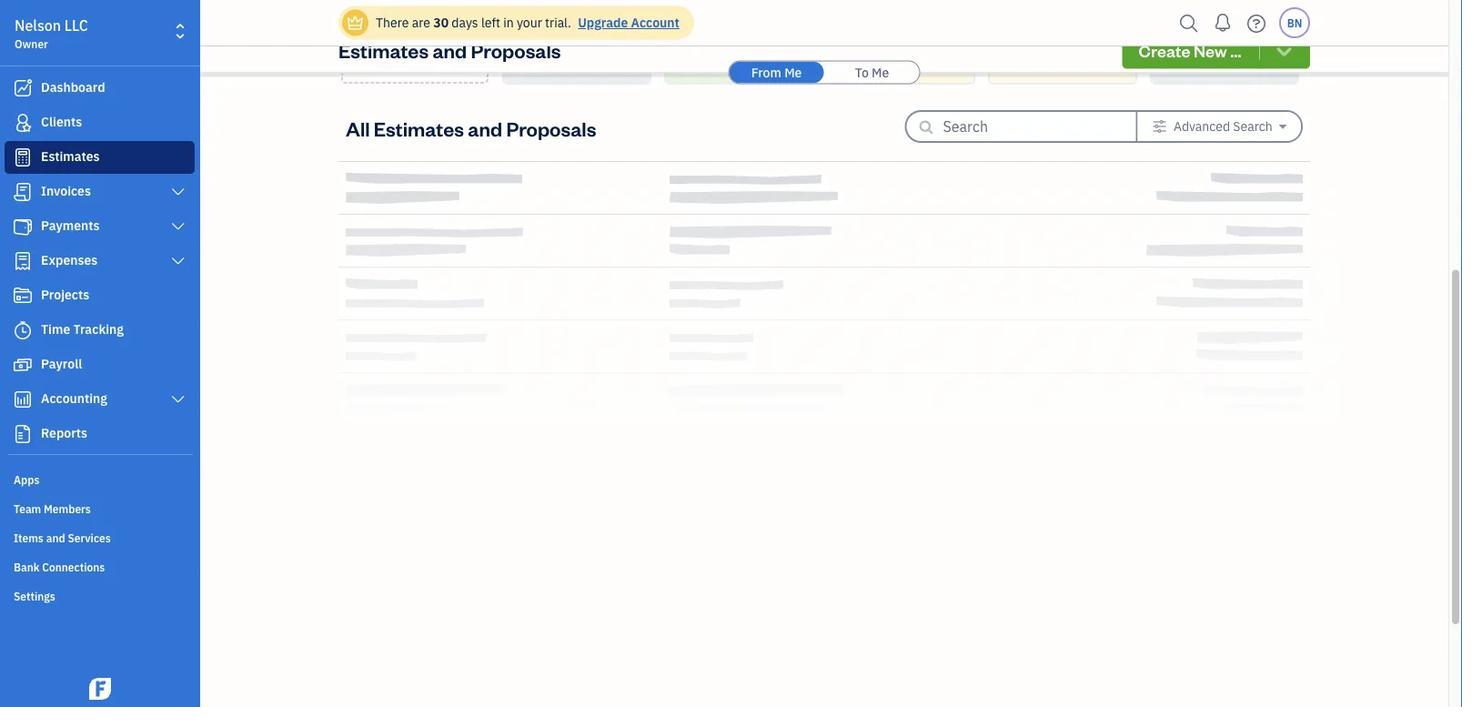 Task type: describe. For each thing, give the bounding box(es) containing it.
days
[[452, 14, 478, 31]]

there are 30 days left in your trial. upgrade account
[[376, 14, 680, 31]]

…
[[1231, 40, 1242, 61]]

estimates for estimates and proposals
[[339, 37, 429, 63]]

2 invoiced from the left
[[1200, 55, 1250, 74]]

chevron large down image for payments
[[170, 219, 187, 234]]

dashboard image
[[12, 79, 34, 97]]

bank
[[14, 560, 40, 574]]

estimates and proposals
[[339, 37, 561, 63]]

create new …
[[1139, 40, 1242, 61]]

dashboard
[[41, 79, 105, 96]]

1 vertical spatial estimates
[[374, 115, 464, 141]]

chevron large down image for accounting
[[170, 392, 187, 407]]

in
[[503, 14, 514, 31]]

to me
[[855, 64, 889, 81]]

account
[[631, 14, 680, 31]]

time tracking link
[[5, 314, 195, 347]]

search
[[1233, 118, 1273, 135]]

time
[[41, 321, 70, 338]]

payroll link
[[5, 349, 195, 381]]

1 viewed from the left
[[879, 55, 923, 74]]

items and services link
[[5, 523, 195, 551]]

payments
[[41, 217, 100, 234]]

chevrondown image
[[1274, 41, 1295, 60]]

llc
[[64, 16, 88, 35]]

members
[[44, 501, 91, 516]]

clients
[[41, 113, 82, 130]]

owner
[[15, 36, 48, 51]]

2 viewed from the left
[[1041, 55, 1085, 74]]

notifications image
[[1208, 5, 1238, 41]]

from
[[751, 64, 782, 81]]

go to help image
[[1242, 10, 1271, 37]]

bank connections
[[14, 560, 105, 574]]

freshbooks image
[[86, 678, 115, 700]]

chart image
[[12, 390, 34, 409]]

30
[[433, 14, 449, 31]]

apps link
[[5, 465, 195, 492]]

upgrade account link
[[574, 14, 680, 31]]

settings image
[[1153, 119, 1167, 134]]

services
[[68, 531, 111, 545]]

team members
[[14, 501, 91, 516]]

invoices link
[[5, 176, 195, 208]]

projects
[[41, 286, 89, 303]]

bn button
[[1279, 7, 1310, 38]]

create
[[1139, 40, 1191, 61]]

from me
[[751, 64, 802, 81]]

upgrade
[[578, 14, 628, 31]]

caretdown image
[[1279, 119, 1287, 134]]

nelson
[[15, 16, 61, 35]]

bank connections link
[[5, 552, 195, 580]]

estimates for estimates
[[41, 148, 100, 165]]

crown image
[[346, 13, 365, 32]]

me for to me
[[872, 64, 889, 81]]

tracking
[[73, 321, 124, 338]]

and for services
[[46, 531, 65, 545]]

expenses link
[[5, 245, 195, 278]]

accepted
[[711, 55, 767, 74]]

search image
[[1175, 10, 1204, 37]]

accounting link
[[5, 383, 195, 416]]

advanced
[[1174, 118, 1230, 135]]

left
[[481, 14, 500, 31]]

payments link
[[5, 210, 195, 243]]

apps
[[14, 472, 40, 487]]

1 vertical spatial proposals
[[506, 115, 596, 141]]

invoices
[[41, 182, 91, 199]]



Task type: locate. For each thing, give the bounding box(es) containing it.
2 chevron large down image from the top
[[170, 254, 187, 268]]

and down estimates and proposals
[[468, 115, 502, 141]]

invoiced down trial.
[[552, 55, 602, 74]]

0 vertical spatial chevron large down image
[[170, 185, 187, 199]]

advanced search
[[1174, 118, 1273, 135]]

time tracking
[[41, 321, 124, 338]]

items and services
[[14, 531, 111, 545]]

2 chevron large down image from the top
[[170, 392, 187, 407]]

reports link
[[5, 418, 195, 450]]

1 chevron large down image from the top
[[170, 219, 187, 234]]

settings link
[[5, 581, 195, 609]]

estimates
[[339, 37, 429, 63], [374, 115, 464, 141], [41, 148, 100, 165]]

viewed right to
[[879, 55, 923, 74]]

1 chevron large down image from the top
[[170, 185, 187, 199]]

advanced search button
[[1138, 112, 1301, 141]]

dashboard link
[[5, 72, 195, 105]]

1 vertical spatial chevron large down image
[[170, 392, 187, 407]]

to
[[855, 64, 869, 81]]

me right to
[[872, 64, 889, 81]]

2 horizontal spatial and
[[468, 115, 502, 141]]

me right from
[[785, 64, 802, 81]]

to me link
[[825, 61, 920, 83]]

1 me from the left
[[785, 64, 802, 81]]

invoice image
[[12, 183, 34, 201]]

proposals
[[471, 37, 561, 63], [506, 115, 596, 141]]

and down 30
[[433, 37, 467, 63]]

projects link
[[5, 279, 195, 312]]

and for proposals
[[433, 37, 467, 63]]

invoiced
[[552, 55, 602, 74], [1200, 55, 1250, 74]]

expenses
[[41, 252, 98, 268]]

2 vertical spatial and
[[46, 531, 65, 545]]

all estimates and proposals
[[346, 115, 596, 141]]

2 me from the left
[[872, 64, 889, 81]]

chevron large down image inside invoices link
[[170, 185, 187, 199]]

1 horizontal spatial me
[[872, 64, 889, 81]]

create new … button
[[1123, 32, 1310, 69]]

chevron large down image for expenses
[[170, 254, 187, 268]]

nelson llc owner
[[15, 16, 88, 51]]

0 vertical spatial estimates
[[339, 37, 429, 63]]

estimates right all
[[374, 115, 464, 141]]

project image
[[12, 287, 34, 305]]

main element
[[0, 0, 246, 707]]

1 vertical spatial chevron large down image
[[170, 254, 187, 268]]

estimates up invoices
[[41, 148, 100, 165]]

new
[[1194, 40, 1227, 61]]

2 vertical spatial estimates
[[41, 148, 100, 165]]

chevron large down image up reports link
[[170, 392, 187, 407]]

expense image
[[12, 252, 34, 270]]

estimates down the there
[[339, 37, 429, 63]]

accounting
[[41, 390, 107, 407]]

and inside main element
[[46, 531, 65, 545]]

0 horizontal spatial me
[[785, 64, 802, 81]]

viewed up search text field
[[1041, 55, 1085, 74]]

Search text field
[[943, 112, 1107, 141]]

chevron large down image inside "accounting" "link"
[[170, 392, 187, 407]]

chevron large down image up projects link
[[170, 254, 187, 268]]

trial.
[[545, 14, 571, 31]]

timer image
[[12, 321, 34, 339]]

payroll
[[41, 355, 82, 372]]

0 vertical spatial proposals
[[471, 37, 561, 63]]

chevron large down image
[[170, 185, 187, 199], [170, 254, 187, 268]]

estimate image
[[12, 148, 34, 167]]

chevron large down image up payments link
[[170, 185, 187, 199]]

1 vertical spatial and
[[468, 115, 502, 141]]

are
[[412, 14, 430, 31]]

invoiced down notifications icon
[[1200, 55, 1250, 74]]

0 horizontal spatial and
[[46, 531, 65, 545]]

connections
[[42, 560, 105, 574]]

report image
[[12, 425, 34, 443]]

viewed
[[879, 55, 923, 74], [1041, 55, 1085, 74]]

0 vertical spatial and
[[433, 37, 467, 63]]

settings
[[14, 589, 55, 603]]

chevron large down image
[[170, 219, 187, 234], [170, 392, 187, 407]]

0 vertical spatial chevron large down image
[[170, 219, 187, 234]]

reports
[[41, 425, 87, 441]]

and right items on the bottom left
[[46, 531, 65, 545]]

estimates inside main element
[[41, 148, 100, 165]]

money image
[[12, 356, 34, 374]]

1 horizontal spatial invoiced
[[1200, 55, 1250, 74]]

items
[[14, 531, 44, 545]]

client image
[[12, 114, 34, 132]]

team
[[14, 501, 41, 516]]

0 horizontal spatial viewed
[[879, 55, 923, 74]]

and
[[433, 37, 467, 63], [468, 115, 502, 141], [46, 531, 65, 545]]

team members link
[[5, 494, 195, 521]]

there
[[376, 14, 409, 31]]

all
[[346, 115, 370, 141]]

1 horizontal spatial viewed
[[1041, 55, 1085, 74]]

me
[[785, 64, 802, 81], [872, 64, 889, 81]]

chevron large down image down invoices link
[[170, 219, 187, 234]]

payment image
[[12, 217, 34, 236]]

from me link
[[729, 61, 824, 83]]

estimates link
[[5, 141, 195, 174]]

me for from me
[[785, 64, 802, 81]]

bn
[[1287, 15, 1302, 30]]

chevron large down image inside payments link
[[170, 219, 187, 234]]

chevron large down image for invoices
[[170, 185, 187, 199]]

1 horizontal spatial and
[[433, 37, 467, 63]]

clients link
[[5, 106, 195, 139]]

your
[[517, 14, 542, 31]]

0 horizontal spatial invoiced
[[552, 55, 602, 74]]

1 invoiced from the left
[[552, 55, 602, 74]]



Task type: vqa. For each thing, say whether or not it's contained in the screenshot.
Reports
yes



